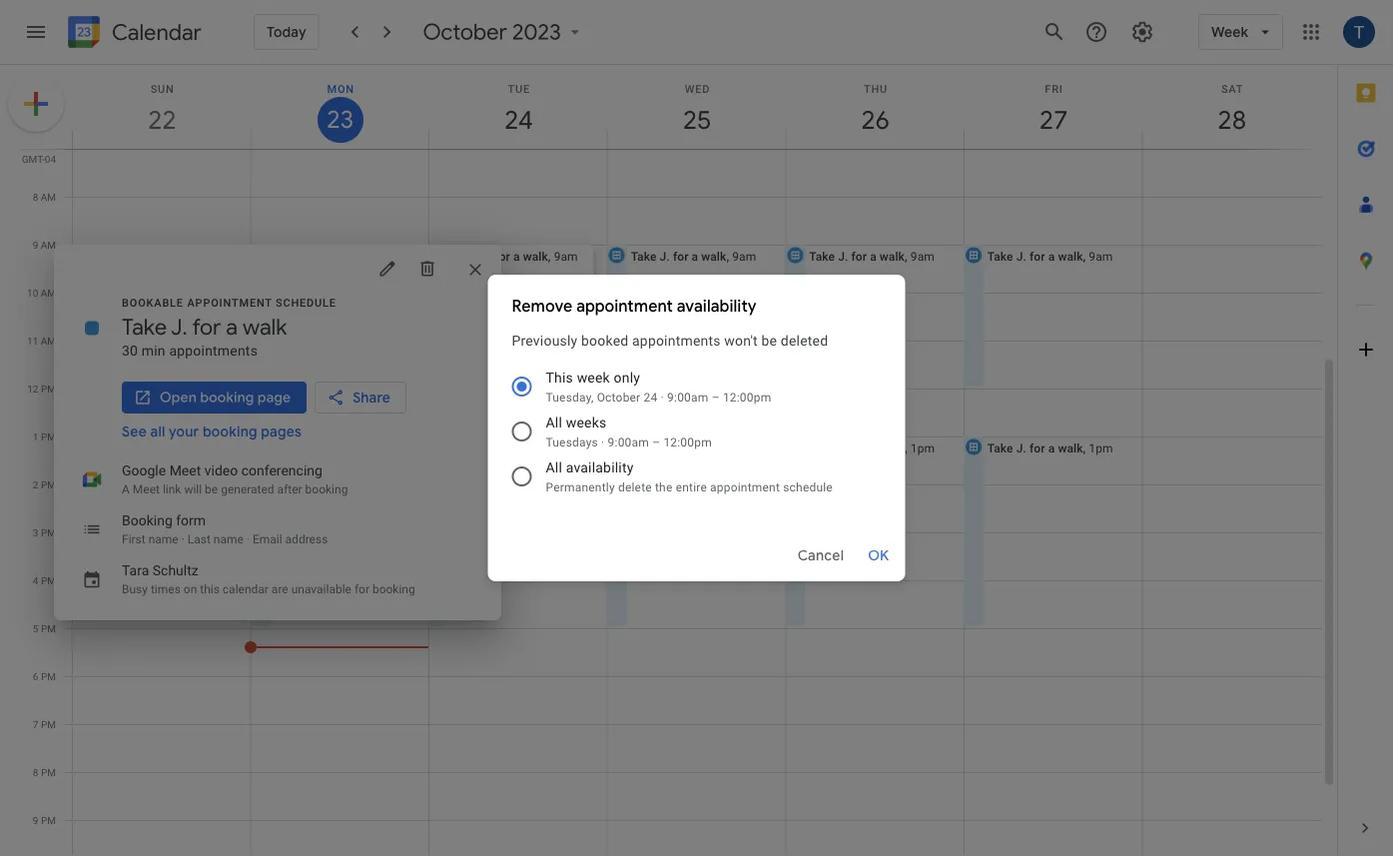 Task type: locate. For each thing, give the bounding box(es) containing it.
weeks
[[566, 414, 607, 431]]

option group inside remove appointment availability dialog
[[508, 367, 882, 522]]

all up tuesdays
[[546, 414, 563, 431]]

october 2023 button
[[415, 18, 593, 46]]

see all your booking pages
[[122, 423, 302, 441]]

7 pm from the top
[[41, 670, 56, 682]]

am down 8 am
[[41, 239, 56, 251]]

,
[[548, 249, 551, 263], [727, 249, 729, 263], [905, 249, 908, 263], [1084, 249, 1086, 263], [548, 441, 551, 455], [905, 441, 908, 455], [1084, 441, 1086, 455]]

link
[[163, 483, 181, 497]]

pm down the 7 pm
[[41, 766, 56, 778]]

– inside all weeks tuesdays · 9:00am – 12:00pm
[[653, 436, 661, 450]]

appointment inside heading
[[577, 296, 673, 317]]

0 horizontal spatial take j. for a walk button
[[249, 436, 416, 628]]

appointment
[[187, 296, 272, 309], [577, 296, 673, 317], [710, 481, 780, 495]]

2 pm
[[33, 479, 56, 491]]

pm for 8 pm
[[41, 766, 56, 778]]

busy
[[122, 582, 148, 596]]

schedule
[[276, 296, 337, 309], [783, 481, 833, 495]]

5 9am from the left
[[1089, 249, 1113, 263]]

1 7 from the top
[[33, 143, 38, 155]]

all down tuesdays
[[546, 459, 563, 476]]

share
[[353, 389, 391, 407]]

1 horizontal spatial –
[[712, 391, 720, 405]]

am down 04 on the top of the page
[[41, 191, 56, 203]]

be
[[762, 332, 777, 349], [205, 483, 218, 497]]

6 pm from the top
[[41, 622, 56, 634]]

1 column header from the left
[[72, 65, 251, 149]]

tuesday,
[[546, 391, 594, 405]]

deleted
[[781, 332, 828, 349]]

9 pm from the top
[[41, 766, 56, 778]]

take j. for a walk
[[122, 313, 287, 341], [274, 441, 370, 455], [631, 441, 727, 455]]

name down booking
[[149, 533, 179, 547]]

name right last at bottom
[[214, 533, 244, 547]]

all inside all weeks tuesdays · 9:00am – 12:00pm
[[546, 414, 563, 431]]

today
[[267, 23, 306, 41]]

1 am from the top
[[41, 143, 56, 155]]

appointment for remove
[[577, 296, 673, 317]]

3 take j. for a walk , 1pm from the left
[[988, 441, 1114, 455]]

appointments down remove appointment availability heading
[[632, 332, 721, 349]]

– down 24
[[653, 436, 661, 450]]

take j. for a walk , 9am
[[453, 249, 578, 263], [631, 249, 757, 263], [810, 249, 935, 263], [988, 249, 1113, 263]]

availability
[[677, 296, 757, 317], [566, 459, 634, 476]]

take j. for a walk up 30 min appointments
[[122, 313, 287, 341]]

previously booked appointments won't be deleted
[[512, 332, 828, 349]]

· down weeks
[[602, 436, 605, 450]]

0 horizontal spatial be
[[205, 483, 218, 497]]

12:00pm up all availability permanently delete the entire appointment schedule
[[664, 436, 712, 450]]

pm right the '5'
[[41, 622, 56, 634]]

9:00am up delete
[[608, 436, 649, 450]]

1 horizontal spatial take j. for a walk , 1pm
[[810, 441, 935, 455]]

3 pm from the top
[[41, 479, 56, 491]]

open
[[160, 389, 197, 407]]

address
[[285, 533, 328, 547]]

october left "2023"
[[423, 18, 508, 46]]

take j. for a walk button
[[249, 436, 416, 628], [606, 436, 773, 628]]

12:00pm
[[723, 391, 772, 405], [664, 436, 712, 450]]

2 horizontal spatial 1pm
[[1089, 441, 1114, 455]]

take
[[453, 249, 478, 263], [631, 249, 657, 263], [810, 249, 835, 263], [988, 249, 1014, 263], [122, 313, 167, 341], [274, 441, 300, 455], [453, 441, 478, 455], [631, 441, 657, 455], [810, 441, 835, 455], [988, 441, 1014, 455]]

pm for 7 pm
[[41, 718, 56, 730]]

appointment up booked
[[577, 296, 673, 317]]

04
[[45, 153, 56, 165]]

7 left 04 on the top of the page
[[33, 143, 38, 155]]

calendar heading
[[108, 18, 202, 46]]

5 am from the top
[[41, 335, 56, 347]]

9:00am inside this week only tuesday, october 24 · 9:00am – 12:00pm
[[667, 391, 709, 405]]

· left email
[[247, 533, 250, 547]]

9 pm
[[33, 814, 56, 826]]

2 1pm from the left
[[911, 441, 935, 455]]

appointment right the entire
[[710, 481, 780, 495]]

2 horizontal spatial appointment
[[710, 481, 780, 495]]

previously
[[512, 332, 578, 349]]

2 horizontal spatial take j. for a walk , 1pm
[[988, 441, 1114, 455]]

4 column header from the left
[[607, 65, 787, 149]]

0 vertical spatial –
[[712, 391, 720, 405]]

pm for 9 pm
[[41, 814, 56, 826]]

booking down open booking page
[[203, 423, 258, 441]]

on
[[184, 582, 197, 596]]

be right won't
[[762, 332, 777, 349]]

booking
[[122, 512, 173, 529]]

page
[[258, 389, 291, 407]]

meet down google
[[133, 483, 160, 497]]

remove appointment availability heading
[[512, 295, 882, 319]]

0 horizontal spatial appointment
[[187, 296, 272, 309]]

– right 24
[[712, 391, 720, 405]]

2 column header from the left
[[250, 65, 430, 149]]

1 vertical spatial be
[[205, 483, 218, 497]]

7
[[33, 143, 38, 155], [33, 718, 38, 730]]

1 horizontal spatial schedule
[[783, 481, 833, 495]]

2 all from the top
[[546, 459, 563, 476]]

8 pm from the top
[[41, 718, 56, 730]]

1 vertical spatial –
[[653, 436, 661, 450]]

appointment inside all availability permanently delete the entire appointment schedule
[[710, 481, 780, 495]]

meet up will
[[169, 462, 201, 479]]

share button
[[315, 382, 407, 414]]

appointments for min
[[169, 342, 258, 359]]

0 horizontal spatial meet
[[133, 483, 160, 497]]

0 horizontal spatial name
[[149, 533, 179, 547]]

3 am from the top
[[41, 239, 56, 251]]

1 vertical spatial 12:00pm
[[664, 436, 712, 450]]

pm for 6 pm
[[41, 670, 56, 682]]

1 horizontal spatial be
[[762, 332, 777, 349]]

1 horizontal spatial name
[[214, 533, 244, 547]]

1 vertical spatial 9:00am
[[608, 436, 649, 450]]

ok
[[868, 547, 890, 564]]

pm for 4 pm
[[41, 574, 56, 586]]

pm for 12 pm
[[41, 383, 56, 395]]

9 am
[[33, 239, 56, 251]]

am right 11
[[41, 335, 56, 347]]

5 pm
[[33, 622, 56, 634]]

bookable appointment schedule
[[122, 296, 337, 309]]

1 vertical spatial meet
[[133, 483, 160, 497]]

1 horizontal spatial 1pm
[[911, 441, 935, 455]]

0 vertical spatial all
[[546, 414, 563, 431]]

9 for 9 am
[[33, 239, 38, 251]]

0 vertical spatial 9
[[33, 239, 38, 251]]

1 horizontal spatial october
[[597, 391, 641, 405]]

12:00pm inside all weeks tuesdays · 9:00am – 12:00pm
[[664, 436, 712, 450]]

am right 10
[[41, 287, 56, 299]]

0 vertical spatial 9:00am
[[667, 391, 709, 405]]

0 vertical spatial 8
[[33, 191, 38, 203]]

1 vertical spatial schedule
[[783, 481, 833, 495]]

a
[[514, 249, 520, 263], [692, 249, 699, 263], [870, 249, 877, 263], [1049, 249, 1055, 263], [226, 313, 238, 341], [335, 441, 342, 455], [514, 441, 520, 455], [692, 441, 699, 455], [870, 441, 877, 455], [1049, 441, 1055, 455]]

booked
[[582, 332, 629, 349]]

2 take j. for a walk , 9am from the left
[[631, 249, 757, 263]]

0 vertical spatial availability
[[677, 296, 757, 317]]

3 take j. for a walk , 9am from the left
[[810, 249, 935, 263]]

1 vertical spatial all
[[546, 459, 563, 476]]

5 pm from the top
[[41, 574, 56, 586]]

8
[[33, 191, 38, 203], [33, 766, 38, 778]]

be right will
[[205, 483, 218, 497]]

pages
[[261, 423, 302, 441]]

1 horizontal spatial meet
[[169, 462, 201, 479]]

name
[[149, 533, 179, 547], [214, 533, 244, 547]]

2 take j. for a walk , 1pm from the left
[[810, 441, 935, 455]]

0 vertical spatial schedule
[[276, 296, 337, 309]]

0 horizontal spatial schedule
[[276, 296, 337, 309]]

7 down 6
[[33, 718, 38, 730]]

october down only
[[597, 391, 641, 405]]

8 am
[[33, 191, 56, 203]]

2 pm from the top
[[41, 431, 56, 443]]

0 horizontal spatial 12:00pm
[[664, 436, 712, 450]]

5 column header from the left
[[786, 65, 965, 149]]

take j. for a walk , 1pm
[[453, 441, 578, 455], [810, 441, 935, 455], [988, 441, 1114, 455]]

0 horizontal spatial 1pm
[[554, 441, 578, 455]]

9:00am right 24
[[667, 391, 709, 405]]

8 down the 7 pm
[[33, 766, 38, 778]]

1 horizontal spatial 12:00pm
[[723, 391, 772, 405]]

appointment for bookable
[[187, 296, 272, 309]]

8 down 'gmt-'
[[33, 191, 38, 203]]

generated
[[221, 483, 274, 497]]

0 horizontal spatial take j. for a walk , 1pm
[[453, 441, 578, 455]]

1 9am from the left
[[376, 249, 400, 263]]

option group
[[508, 367, 882, 522]]

0 horizontal spatial appointments
[[169, 342, 258, 359]]

tab list
[[1339, 65, 1394, 800]]

1 vertical spatial availability
[[566, 459, 634, 476]]

1 9 from the top
[[33, 239, 38, 251]]

11 am
[[27, 335, 56, 347]]

walk
[[523, 249, 548, 263], [702, 249, 727, 263], [880, 249, 905, 263], [1058, 249, 1084, 263], [243, 313, 287, 341], [345, 441, 370, 455], [523, 441, 548, 455], [702, 441, 727, 455], [880, 441, 905, 455], [1058, 441, 1084, 455]]

grid
[[0, 65, 1338, 856]]

1 horizontal spatial 9:00am
[[667, 391, 709, 405]]

pm
[[41, 383, 56, 395], [41, 431, 56, 443], [41, 479, 56, 491], [41, 527, 56, 539], [41, 574, 56, 586], [41, 622, 56, 634], [41, 670, 56, 682], [41, 718, 56, 730], [41, 766, 56, 778], [41, 814, 56, 826]]

9am
[[376, 249, 400, 263], [554, 249, 578, 263], [733, 249, 757, 263], [911, 249, 935, 263], [1089, 249, 1113, 263]]

appointment up take j. for a walk heading
[[187, 296, 272, 309]]

0 horizontal spatial 9:00am
[[608, 436, 649, 450]]

1 all from the top
[[546, 414, 563, 431]]

1 horizontal spatial availability
[[677, 296, 757, 317]]

all
[[150, 423, 165, 441]]

1 vertical spatial 8
[[33, 766, 38, 778]]

delete appointment schedule image
[[418, 259, 438, 279]]

pm right '12'
[[41, 383, 56, 395]]

pm down 6 pm
[[41, 718, 56, 730]]

2 7 from the top
[[33, 718, 38, 730]]

6 column header from the left
[[964, 65, 1143, 149]]

pm right 3
[[41, 527, 56, 539]]

pm right 1
[[41, 431, 56, 443]]

appointments down take j. for a walk heading
[[169, 342, 258, 359]]

pm right 6
[[41, 670, 56, 682]]

9 down 8 pm
[[33, 814, 38, 826]]

0 vertical spatial be
[[762, 332, 777, 349]]

1 vertical spatial 7
[[33, 718, 38, 730]]

1 horizontal spatial appointments
[[632, 332, 721, 349]]

· right 24
[[661, 391, 664, 405]]

first
[[122, 533, 146, 547]]

october
[[423, 18, 508, 46], [597, 391, 641, 405]]

0 vertical spatial october
[[423, 18, 508, 46]]

form
[[176, 512, 206, 529]]

all for all availability
[[546, 459, 563, 476]]

0 horizontal spatial availability
[[566, 459, 634, 476]]

be inside remove appointment availability dialog
[[762, 332, 777, 349]]

booking
[[200, 389, 254, 407], [203, 423, 258, 441], [305, 483, 348, 497], [373, 582, 415, 596]]

1
[[33, 431, 38, 443]]

1 horizontal spatial take j. for a walk button
[[606, 436, 773, 628]]

booking right unavailable
[[373, 582, 415, 596]]

·
[[661, 391, 664, 405], [602, 436, 605, 450], [182, 533, 185, 547], [247, 533, 250, 547]]

am for 8 am
[[41, 191, 56, 203]]

0 horizontal spatial –
[[653, 436, 661, 450]]

2 9am from the left
[[554, 249, 578, 263]]

0 vertical spatial meet
[[169, 462, 201, 479]]

1 pm from the top
[[41, 383, 56, 395]]

booking inside google meet video conferencing a meet link will be generated after booking
[[305, 483, 348, 497]]

calendar
[[112, 18, 202, 46]]

today button
[[254, 14, 319, 50]]

1 horizontal spatial appointment
[[577, 296, 673, 317]]

4 take j. for a walk , 9am from the left
[[988, 249, 1113, 263]]

j.
[[482, 249, 492, 263], [660, 249, 670, 263], [838, 249, 849, 263], [1017, 249, 1027, 263], [171, 313, 188, 341], [303, 441, 313, 455], [482, 441, 492, 455], [660, 441, 670, 455], [838, 441, 849, 455], [1017, 441, 1027, 455]]

pm right 4
[[41, 574, 56, 586]]

pm down 8 pm
[[41, 814, 56, 826]]

pm right 2
[[41, 479, 56, 491]]

6
[[33, 670, 38, 682]]

all inside all availability permanently delete the entire appointment schedule
[[546, 459, 563, 476]]

2 8 from the top
[[33, 766, 38, 778]]

availability up permanently
[[566, 459, 634, 476]]

8 for 8 pm
[[33, 766, 38, 778]]

0 vertical spatial 12:00pm
[[723, 391, 772, 405]]

a
[[122, 483, 130, 497]]

10
[[27, 287, 38, 299]]

10 pm from the top
[[41, 814, 56, 826]]

0 vertical spatial 7
[[33, 143, 38, 155]]

2 9 from the top
[[33, 814, 38, 826]]

12:00pm down won't
[[723, 391, 772, 405]]

4 pm from the top
[[41, 527, 56, 539]]

times
[[151, 582, 181, 596]]

availability up won't
[[677, 296, 757, 317]]

booking right the "after"
[[305, 483, 348, 497]]

1 8 from the top
[[33, 191, 38, 203]]

1 vertical spatial 9
[[33, 814, 38, 826]]

am up 8 am
[[41, 143, 56, 155]]

2 am from the top
[[41, 191, 56, 203]]

9 up 10
[[33, 239, 38, 251]]

· left last at bottom
[[182, 533, 185, 547]]

1 take j. for a walk , 9am from the left
[[453, 249, 578, 263]]

availability inside heading
[[677, 296, 757, 317]]

2 name from the left
[[214, 533, 244, 547]]

delete
[[618, 481, 652, 495]]

1 vertical spatial october
[[597, 391, 641, 405]]

4 am from the top
[[41, 287, 56, 299]]

option group containing this week only
[[508, 367, 882, 522]]

take j. for a walk down pages
[[274, 441, 370, 455]]

appointments inside remove appointment availability dialog
[[632, 332, 721, 349]]

1 pm
[[33, 431, 56, 443]]

appointments
[[632, 332, 721, 349], [169, 342, 258, 359]]

column header
[[72, 65, 251, 149], [250, 65, 430, 149], [429, 65, 608, 149], [607, 65, 787, 149], [786, 65, 965, 149], [964, 65, 1143, 149], [1142, 65, 1322, 149]]

calendar
[[223, 582, 269, 596]]



Task type: describe. For each thing, give the bounding box(es) containing it.
10 am
[[27, 287, 56, 299]]

4
[[33, 574, 38, 586]]

all weeks tuesdays · 9:00am – 12:00pm
[[546, 414, 712, 450]]

8 pm
[[33, 766, 56, 778]]

3 1pm from the left
[[1089, 441, 1114, 455]]

7 for 7 am
[[33, 143, 38, 155]]

permanently
[[546, 481, 615, 495]]

ok button
[[860, 538, 898, 573]]

12:00pm inside this week only tuesday, october 24 · 9:00am – 12:00pm
[[723, 391, 772, 405]]

all for all weeks
[[546, 414, 563, 431]]

october 2023
[[423, 18, 561, 46]]

9am inside button
[[376, 249, 400, 263]]

your
[[169, 423, 199, 441]]

be inside google meet video conferencing a meet link will be generated after booking
[[205, 483, 218, 497]]

4 pm
[[33, 574, 56, 586]]

email
[[253, 533, 282, 547]]

gmt-
[[22, 153, 45, 165]]

are
[[272, 582, 288, 596]]

4 9am from the left
[[911, 249, 935, 263]]

pm for 1 pm
[[41, 431, 56, 443]]

pm for 5 pm
[[41, 622, 56, 634]]

after
[[277, 483, 302, 497]]

· inside all weeks tuesdays · 9:00am – 12:00pm
[[602, 436, 605, 450]]

tara schultz busy times on this calendar are unavailable for booking
[[122, 562, 415, 596]]

schedule inside all availability permanently delete the entire appointment schedule
[[783, 481, 833, 495]]

take j. for a walk heading
[[122, 313, 287, 341]]

3 column header from the left
[[429, 65, 608, 149]]

12
[[27, 383, 38, 395]]

remove appointment availability
[[512, 296, 757, 317]]

1 1pm from the left
[[554, 441, 578, 455]]

conferencing
[[241, 462, 323, 479]]

remove
[[512, 296, 573, 317]]

24
[[644, 391, 658, 405]]

booking inside tara schultz busy times on this calendar are unavailable for booking
[[373, 582, 415, 596]]

5
[[33, 622, 38, 634]]

3 9am from the left
[[733, 249, 757, 263]]

3
[[33, 527, 38, 539]]

this
[[546, 369, 573, 386]]

pm for 2 pm
[[41, 479, 56, 491]]

1 take j. for a walk , 1pm from the left
[[453, 441, 578, 455]]

0 horizontal spatial october
[[423, 18, 508, 46]]

2
[[33, 479, 38, 491]]

booking form first name · last name · email address
[[122, 512, 328, 547]]

gmt-04
[[22, 153, 56, 165]]

booking up see all your booking pages 'link'
[[200, 389, 254, 407]]

7 pm
[[33, 718, 56, 730]]

google
[[122, 462, 166, 479]]

will
[[184, 483, 202, 497]]

cancel button
[[790, 538, 852, 573]]

tara
[[122, 562, 149, 578]]

7 column header from the left
[[1142, 65, 1322, 149]]

· inside this week only tuesday, october 24 · 9:00am – 12:00pm
[[661, 391, 664, 405]]

pm for 3 pm
[[41, 527, 56, 539]]

open booking page
[[160, 389, 291, 407]]

unavailable
[[291, 582, 352, 596]]

am for 10 am
[[41, 287, 56, 299]]

google meet video conferencing a meet link will be generated after booking
[[122, 462, 348, 497]]

won't
[[725, 332, 758, 349]]

availability inside all availability permanently delete the entire appointment schedule
[[566, 459, 634, 476]]

this week only tuesday, october 24 · 9:00am – 12:00pm
[[546, 369, 772, 405]]

am for 7 am
[[41, 143, 56, 155]]

9:00am inside all weeks tuesdays · 9:00am – 12:00pm
[[608, 436, 649, 450]]

12 pm
[[27, 383, 56, 395]]

8 for 8 am
[[33, 191, 38, 203]]

remove appointment availability dialog
[[488, 275, 906, 581]]

11
[[27, 335, 38, 347]]

see all your booking pages link
[[122, 423, 302, 441]]

am for 9 am
[[41, 239, 56, 251]]

calendar element
[[64, 12, 202, 56]]

appointments for booked
[[632, 332, 721, 349]]

take j. for a walk up all availability permanently delete the entire appointment schedule
[[631, 441, 727, 455]]

9am button
[[249, 244, 416, 389]]

2023
[[513, 18, 561, 46]]

min
[[142, 342, 166, 359]]

entire
[[676, 481, 707, 495]]

1 name from the left
[[149, 533, 179, 547]]

all availability permanently delete the entire appointment schedule
[[546, 459, 833, 495]]

3 pm
[[33, 527, 56, 539]]

this
[[200, 582, 220, 596]]

cancel
[[798, 547, 844, 564]]

– inside this week only tuesday, october 24 · 9:00am – 12:00pm
[[712, 391, 720, 405]]

week
[[577, 369, 610, 386]]

2 take j. for a walk button from the left
[[606, 436, 773, 628]]

tuesdays
[[546, 436, 598, 450]]

bookable
[[122, 296, 184, 309]]

see
[[122, 423, 147, 441]]

am for 11 am
[[41, 335, 56, 347]]

last
[[188, 533, 211, 547]]

7 for 7 pm
[[33, 718, 38, 730]]

1 take j. for a walk button from the left
[[249, 436, 416, 628]]

9 for 9 pm
[[33, 814, 38, 826]]

video
[[205, 462, 238, 479]]

the
[[655, 481, 673, 495]]

30 min appointments
[[122, 342, 258, 359]]

6 pm
[[33, 670, 56, 682]]

only
[[614, 369, 641, 386]]

7 am
[[33, 143, 56, 155]]

for inside tara schultz busy times on this calendar are unavailable for booking
[[355, 582, 370, 596]]

october inside this week only tuesday, october 24 · 9:00am – 12:00pm
[[597, 391, 641, 405]]

grid containing 9am
[[0, 65, 1338, 856]]

30
[[122, 342, 138, 359]]

schultz
[[153, 562, 199, 578]]



Task type: vqa. For each thing, say whether or not it's contained in the screenshot.
entire
yes



